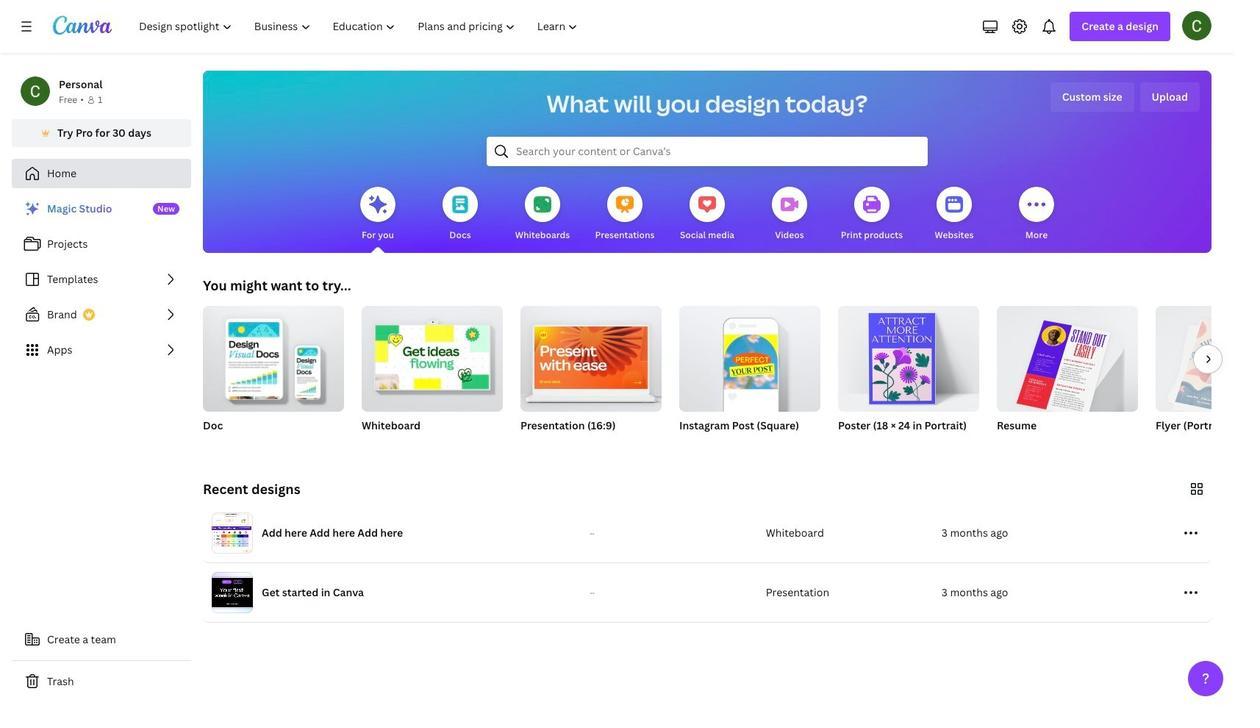 Task type: locate. For each thing, give the bounding box(es) containing it.
None search field
[[487, 137, 928, 166]]

group
[[203, 300, 344, 452], [203, 300, 344, 412], [362, 300, 503, 452], [362, 300, 503, 412], [521, 300, 662, 452], [521, 300, 662, 412], [680, 300, 821, 452], [680, 300, 821, 412], [839, 306, 980, 452], [839, 306, 980, 412], [998, 306, 1139, 452], [1156, 306, 1236, 452]]

christina overa image
[[1183, 11, 1212, 40]]

list
[[12, 194, 191, 365]]



Task type: vqa. For each thing, say whether or not it's contained in the screenshot.
christina overa 'image'
yes



Task type: describe. For each thing, give the bounding box(es) containing it.
top level navigation element
[[129, 12, 591, 41]]

Search search field
[[516, 138, 899, 166]]



